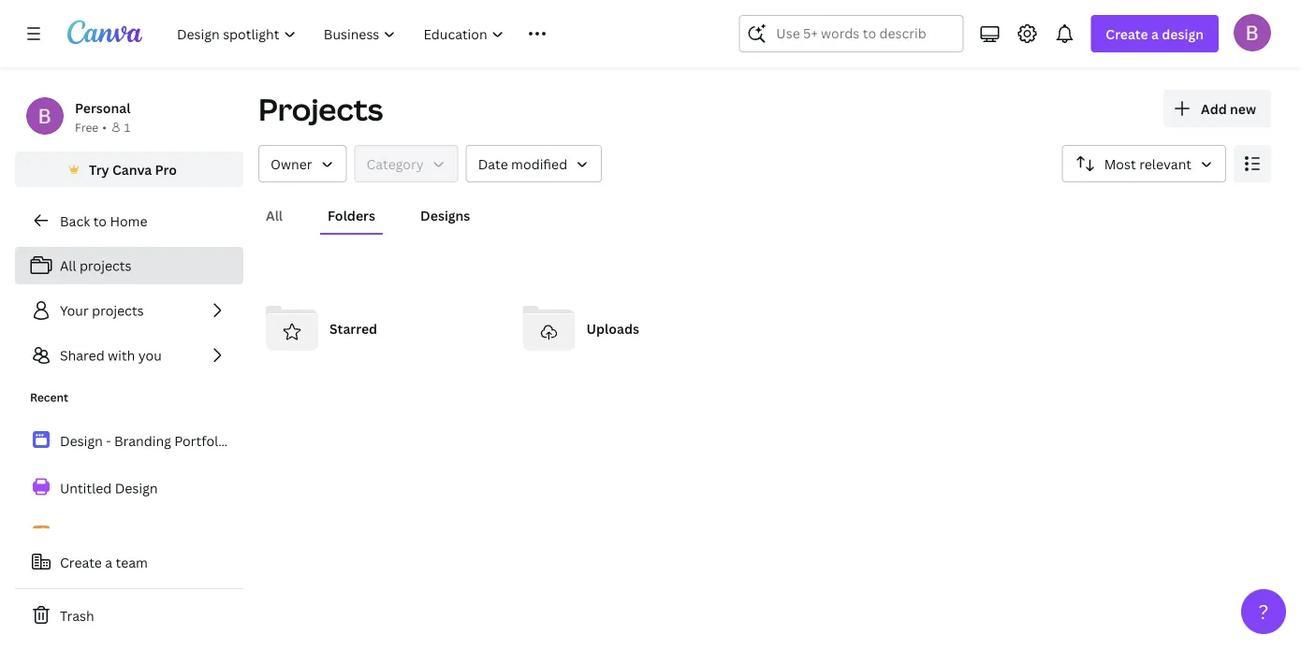 Task type: locate. For each thing, give the bounding box(es) containing it.
your projects link
[[15, 292, 243, 330]]

? button
[[1241, 590, 1286, 635]]

untitled design list
[[15, 421, 243, 556]]

top level navigation element
[[165, 15, 694, 52], [165, 15, 694, 52]]

home
[[110, 212, 147, 230]]

most relevant
[[1104, 155, 1192, 173]]

a for design
[[1152, 25, 1159, 43]]

with
[[108, 347, 135, 365]]

add
[[1201, 100, 1227, 117]]

projects down back to home
[[80, 257, 132, 275]]

a left the design
[[1152, 25, 1159, 43]]

a inside button
[[105, 554, 112, 572]]

create inside dropdown button
[[1106, 25, 1148, 43]]

Category button
[[354, 145, 458, 183]]

1 vertical spatial projects
[[92, 302, 144, 320]]

None search field
[[739, 15, 964, 52]]

1 vertical spatial create
[[60, 554, 102, 572]]

try
[[89, 161, 109, 178]]

all down owner
[[266, 206, 283, 224]]

a left team
[[105, 554, 112, 572]]

starred link
[[258, 295, 500, 362]]

your
[[60, 302, 89, 320]]

projects right your
[[92, 302, 144, 320]]

trash
[[60, 607, 94, 625]]

all inside "button"
[[266, 206, 283, 224]]

0 horizontal spatial all
[[60, 257, 76, 275]]

untitled design link
[[15, 469, 243, 508]]

projects for all projects
[[80, 257, 132, 275]]

shared with you link
[[15, 337, 243, 374]]

all inside list
[[60, 257, 76, 275]]

projects for your projects
[[92, 302, 144, 320]]

create inside button
[[60, 554, 102, 572]]

all projects
[[60, 257, 132, 275]]

1
[[124, 119, 130, 135]]

shared
[[60, 347, 105, 365]]

create a team
[[60, 554, 148, 572]]

uploads
[[587, 320, 639, 337]]

Sort by button
[[1062, 145, 1226, 183]]

1 horizontal spatial a
[[1152, 25, 1159, 43]]

relevant
[[1139, 155, 1192, 173]]

0 horizontal spatial a
[[105, 554, 112, 572]]

1 vertical spatial all
[[60, 257, 76, 275]]

folders button
[[320, 198, 383, 233]]

modified
[[511, 155, 567, 173]]

projects
[[80, 257, 132, 275], [92, 302, 144, 320]]

all projects link
[[15, 247, 243, 285]]

0 vertical spatial projects
[[80, 257, 132, 275]]

1 horizontal spatial all
[[266, 206, 283, 224]]

most
[[1104, 155, 1136, 173]]

trash link
[[15, 597, 243, 635]]

Date modified button
[[466, 145, 602, 183]]

list
[[15, 247, 243, 374]]

create left team
[[60, 554, 102, 572]]

a inside dropdown button
[[1152, 25, 1159, 43]]

1 vertical spatial a
[[105, 554, 112, 572]]

a
[[1152, 25, 1159, 43], [105, 554, 112, 572]]

new
[[1230, 100, 1256, 117]]

create
[[1106, 25, 1148, 43], [60, 554, 102, 572]]

free •
[[75, 119, 107, 135]]

0 vertical spatial a
[[1152, 25, 1159, 43]]

all
[[266, 206, 283, 224], [60, 257, 76, 275]]

1 horizontal spatial create
[[1106, 25, 1148, 43]]

all up your
[[60, 257, 76, 275]]

your projects
[[60, 302, 144, 320]]

0 horizontal spatial create
[[60, 554, 102, 572]]

you
[[138, 347, 162, 365]]

create left the design
[[1106, 25, 1148, 43]]

a for team
[[105, 554, 112, 572]]

0 vertical spatial all
[[266, 206, 283, 224]]

0 vertical spatial create
[[1106, 25, 1148, 43]]



Task type: vqa. For each thing, say whether or not it's contained in the screenshot.
'Designs'
yes



Task type: describe. For each thing, give the bounding box(es) containing it.
date modified
[[478, 155, 567, 173]]

shared with you
[[60, 347, 162, 365]]

create for create a team
[[60, 554, 102, 572]]

category
[[367, 155, 424, 173]]

owner
[[271, 155, 312, 173]]

add new button
[[1164, 90, 1271, 127]]

pro
[[155, 161, 177, 178]]

create a design
[[1106, 25, 1204, 43]]

Owner button
[[258, 145, 347, 183]]

back to home
[[60, 212, 147, 230]]

untitled
[[60, 480, 112, 497]]

designs button
[[413, 198, 478, 233]]

try canva pro
[[89, 161, 177, 178]]

uploads link
[[515, 295, 757, 362]]

create for create a design
[[1106, 25, 1148, 43]]

try canva pro button
[[15, 152, 243, 187]]

to
[[93, 212, 107, 230]]

create a design button
[[1091, 15, 1219, 52]]

back to home link
[[15, 202, 243, 240]]

folders
[[328, 206, 375, 224]]

untitled design
[[60, 480, 158, 497]]

all for all projects
[[60, 257, 76, 275]]

Search search field
[[776, 16, 926, 51]]

add new
[[1201, 100, 1256, 117]]

starred
[[330, 320, 377, 337]]

all for all
[[266, 206, 283, 224]]

back
[[60, 212, 90, 230]]

designs
[[420, 206, 470, 224]]

bob builder image
[[1234, 14, 1271, 51]]

canva
[[112, 161, 152, 178]]

list containing all projects
[[15, 247, 243, 374]]

create a team button
[[15, 544, 243, 581]]

?
[[1259, 599, 1269, 625]]

free
[[75, 119, 99, 135]]

personal
[[75, 99, 131, 117]]

design
[[1162, 25, 1204, 43]]

projects
[[258, 89, 383, 130]]

date
[[478, 155, 508, 173]]

recent
[[30, 390, 68, 405]]

all button
[[258, 198, 290, 233]]

team
[[116, 554, 148, 572]]

design
[[115, 480, 158, 497]]

•
[[102, 119, 107, 135]]



